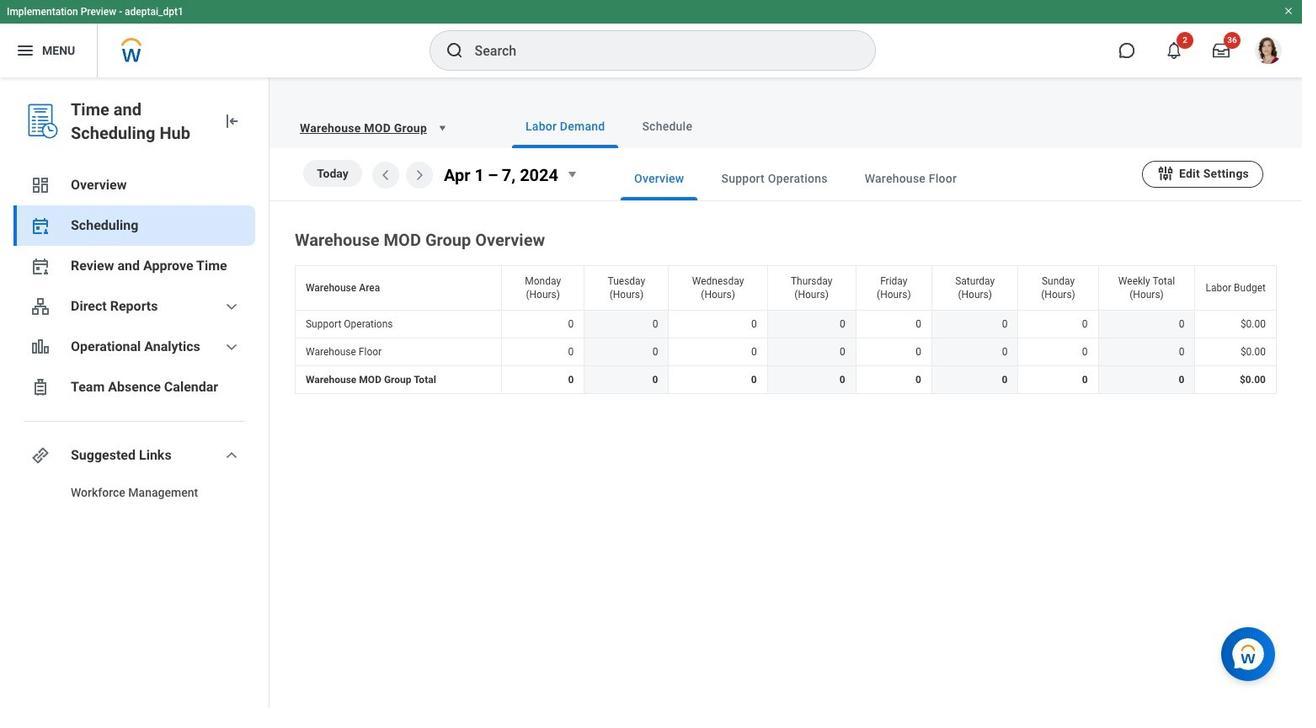 Task type: locate. For each thing, give the bounding box(es) containing it.
1 calendar user solid image from the top
[[30, 216, 51, 236]]

notifications large image
[[1166, 42, 1183, 59]]

Search Workday  search field
[[475, 32, 840, 69]]

chevron left small image
[[376, 165, 396, 185]]

calendar user solid image down dashboard image
[[30, 216, 51, 236]]

navigation pane region
[[0, 77, 270, 708]]

2 calendar user solid image from the top
[[30, 256, 51, 276]]

tab panel
[[270, 148, 1302, 398]]

tab list
[[478, 104, 1282, 148], [587, 157, 1142, 200]]

close environment banner image
[[1284, 6, 1294, 16]]

0 vertical spatial caret down small image
[[434, 120, 451, 136]]

2 chevron down small image from the top
[[222, 337, 242, 357]]

time and scheduling hub element
[[71, 98, 208, 145]]

chevron right small image
[[409, 165, 430, 185]]

0 vertical spatial chevron down small image
[[222, 296, 242, 317]]

transformation import image
[[222, 111, 242, 131]]

1 vertical spatial calendar user solid image
[[30, 256, 51, 276]]

banner
[[0, 0, 1302, 77]]

2 vertical spatial chevron down small image
[[222, 446, 242, 466]]

1 horizontal spatial caret down small image
[[562, 164, 582, 185]]

chevron down small image
[[222, 296, 242, 317], [222, 337, 242, 357], [222, 446, 242, 466]]

calendar user solid image
[[30, 216, 51, 236], [30, 256, 51, 276]]

caret down small image
[[434, 120, 451, 136], [562, 164, 582, 185]]

1 vertical spatial chevron down small image
[[222, 337, 242, 357]]

calendar user solid image up view team icon at the top of page
[[30, 256, 51, 276]]

search image
[[444, 40, 465, 61]]

0 vertical spatial calendar user solid image
[[30, 216, 51, 236]]

task timeoff image
[[30, 377, 51, 398]]

3 chevron down small image from the top
[[222, 446, 242, 466]]

1 chevron down small image from the top
[[222, 296, 242, 317]]

1 vertical spatial caret down small image
[[562, 164, 582, 185]]



Task type: describe. For each thing, give the bounding box(es) containing it.
configure image
[[1156, 164, 1175, 182]]

1 vertical spatial tab list
[[587, 157, 1142, 200]]

justify image
[[15, 40, 35, 61]]

dashboard image
[[30, 175, 51, 195]]

0 vertical spatial tab list
[[478, 104, 1282, 148]]

chevron down small image for view team icon at the top of page
[[222, 296, 242, 317]]

chevron down small image for link "image"
[[222, 446, 242, 466]]

profile logan mcneil image
[[1255, 37, 1282, 67]]

inbox large image
[[1213, 42, 1230, 59]]

0 horizontal spatial caret down small image
[[434, 120, 451, 136]]

view team image
[[30, 296, 51, 317]]

chart image
[[30, 337, 51, 357]]

link image
[[30, 446, 51, 466]]

chevron down small image for 'chart' image
[[222, 337, 242, 357]]



Task type: vqa. For each thing, say whether or not it's contained in the screenshot.
1st Select from the left
no



